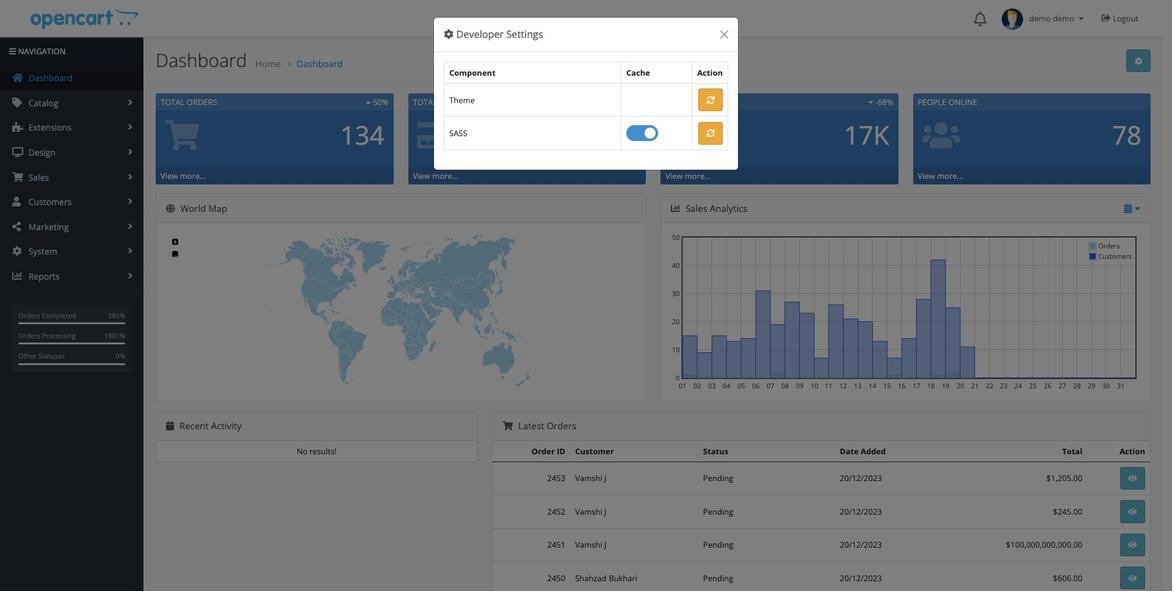 Task type: locate. For each thing, give the bounding box(es) containing it.
4 view more... from the left
[[918, 170, 964, 181]]

orders for orders completed
[[18, 311, 40, 320]]

+
[[173, 236, 178, 247]]

30 down 40 at the right top
[[672, 289, 680, 298]]

sign out alt image
[[1102, 13, 1111, 23]]

2 view image from the top
[[1128, 541, 1137, 549]]

view image
[[1128, 508, 1137, 516], [1128, 541, 1137, 549]]

0 horizontal spatial dashboard
[[26, 72, 73, 84]]

3 pending from the top
[[703, 539, 733, 550]]

26
[[1044, 381, 1052, 390]]

10 up the '0' at the right of page
[[672, 345, 680, 354]]

2 pending from the top
[[703, 506, 733, 517]]

date
[[840, 445, 859, 456]]

0 vertical spatial view image
[[1128, 508, 1137, 516]]

vamshi j
[[575, 473, 607, 484], [575, 506, 607, 517], [575, 539, 607, 550]]

1 horizontal spatial sales
[[686, 202, 708, 214]]

2 view image from the top
[[1128, 574, 1137, 582]]

2 vamshi from the top
[[575, 506, 602, 517]]

1 horizontal spatial 30
[[1103, 381, 1110, 390]]

dashboard link down navigation
[[0, 66, 143, 90]]

0 vertical spatial view image
[[1128, 475, 1137, 483]]

1 more... from the left
[[180, 170, 206, 181]]

15
[[884, 381, 891, 390]]

view for 100b
[[413, 170, 430, 181]]

view for 134
[[161, 170, 178, 181]]

added
[[861, 445, 886, 456]]

1 vertical spatial view image
[[1128, 574, 1137, 582]]

home
[[255, 57, 281, 70]]

view
[[161, 170, 178, 181], [413, 170, 430, 181], [666, 170, 683, 181], [918, 170, 935, 181]]

total orders
[[161, 96, 217, 107]]

1 view more... from the left
[[161, 170, 206, 181]]

home image
[[12, 73, 23, 83]]

vamshi down customer
[[575, 473, 602, 484]]

1 view more... link from the left
[[161, 170, 206, 181]]

sales up sass
[[439, 96, 461, 107]]

30
[[672, 289, 680, 298], [1103, 381, 1110, 390]]

4 more... from the left
[[937, 170, 964, 181]]

10
[[672, 345, 680, 354], [811, 381, 818, 390]]

shopping cart image
[[503, 421, 513, 431]]

0 vertical spatial vamshi
[[575, 473, 602, 484]]

1 horizontal spatial 20
[[957, 381, 964, 390]]

dashboard link right the home link on the top of page
[[297, 57, 343, 70]]

12
[[840, 381, 847, 390]]

dashboard
[[156, 48, 247, 73], [297, 57, 343, 70], [26, 72, 73, 84]]

2450
[[547, 572, 566, 583]]

pending for 2453
[[703, 473, 733, 484]]

dashboard up 'total orders'
[[156, 48, 247, 73]]

4 view more... link from the left
[[918, 170, 964, 181]]

0 vertical spatial 20
[[672, 317, 680, 326]]

28
[[1073, 381, 1081, 390]]

theme
[[449, 94, 475, 105]]

20 down 40 at the right top
[[672, 317, 680, 326]]

3 more... from the left
[[685, 170, 711, 181]]

view more... for 17k
[[666, 170, 711, 181]]

2 20/12/2023 from the top
[[840, 506, 882, 517]]

refresh image
[[707, 96, 715, 104], [707, 130, 715, 138]]

dashboard right the home link on the top of page
[[297, 57, 343, 70]]

2 view from the left
[[413, 170, 430, 181]]

3 view more... from the left
[[666, 170, 711, 181]]

vamshi j right 2452
[[575, 506, 607, 517]]

id
[[557, 445, 566, 456]]

vamshi j down customer
[[575, 473, 607, 484]]

completed
[[42, 311, 76, 320]]

more... for 78
[[937, 170, 964, 181]]

2451
[[547, 539, 566, 550]]

68%
[[878, 96, 894, 107]]

j right 2452
[[605, 506, 607, 517]]

2 vertical spatial j
[[605, 539, 607, 550]]

orders
[[187, 96, 217, 107], [1099, 241, 1120, 250], [18, 311, 40, 320], [18, 331, 40, 340], [547, 420, 576, 432]]

01
[[679, 381, 687, 390]]

view more... link
[[161, 170, 206, 181], [413, 170, 459, 181], [666, 170, 711, 181], [918, 170, 964, 181]]

j down customer
[[605, 473, 607, 484]]

1 horizontal spatial action
[[1120, 445, 1145, 456]]

0 vertical spatial j
[[605, 473, 607, 484]]

1901%
[[104, 331, 125, 340]]

opencart image
[[29, 7, 139, 30]]

1 vamshi from the top
[[575, 473, 602, 484]]

0 vertical spatial refresh image
[[707, 96, 715, 104]]

2 more... from the left
[[432, 170, 459, 181]]

j up shahzad bukhari on the bottom of page
[[605, 539, 607, 550]]

1 vertical spatial vamshi
[[575, 506, 602, 517]]

0 vertical spatial action
[[697, 67, 723, 78]]

refresh image for sass
[[707, 130, 715, 138]]

2 vamshi j from the top
[[575, 506, 607, 517]]

03
[[708, 381, 716, 390]]

3 j from the top
[[605, 539, 607, 550]]

2 vertical spatial vamshi
[[575, 539, 602, 550]]

14
[[869, 381, 876, 390]]

2 view more... link from the left
[[413, 170, 459, 181]]

20/12/2023 for $100,000,000,000.00
[[840, 539, 882, 550]]

1 vertical spatial j
[[605, 506, 607, 517]]

processing
[[42, 331, 76, 340]]

100b
[[576, 117, 637, 152]]

0 horizontal spatial 10
[[672, 345, 680, 354]]

j for 2451
[[605, 539, 607, 550]]

1 j from the top
[[605, 473, 607, 484]]

calendar image
[[166, 421, 174, 431]]

4 pending from the top
[[703, 572, 733, 583]]

1 view from the left
[[161, 170, 178, 181]]

j for 2452
[[605, 506, 607, 517]]

j
[[605, 473, 607, 484], [605, 506, 607, 517], [605, 539, 607, 550]]

20
[[672, 317, 680, 326], [957, 381, 964, 390]]

1 vertical spatial vamshi j
[[575, 506, 607, 517]]

orders completed
[[18, 311, 76, 320]]

0 vertical spatial customers
[[692, 96, 738, 107]]

component
[[449, 67, 496, 78]]

total
[[161, 96, 185, 107], [413, 96, 437, 107], [666, 96, 690, 107], [1062, 445, 1083, 456]]

view more... for 78
[[918, 170, 964, 181]]

home link
[[255, 57, 281, 70]]

view image
[[1128, 475, 1137, 483], [1128, 574, 1137, 582]]

1 refresh image from the top
[[707, 96, 715, 104]]

calendar alt image
[[1124, 204, 1132, 213]]

view more... link for 134
[[161, 170, 206, 181]]

2 horizontal spatial dashboard
[[297, 57, 343, 70]]

1 vamshi j from the top
[[575, 473, 607, 484]]

1 vertical spatial refresh image
[[707, 130, 715, 138]]

vamshi for 2453
[[575, 473, 602, 484]]

3 view from the left
[[666, 170, 683, 181]]

1 vertical spatial sales
[[686, 202, 708, 214]]

total for 134
[[161, 96, 185, 107]]

1 20/12/2023 from the top
[[840, 473, 882, 484]]

action
[[697, 67, 723, 78], [1120, 445, 1145, 456]]

total for 17k
[[666, 96, 690, 107]]

2 view more... from the left
[[413, 170, 459, 181]]

0 horizontal spatial 20
[[672, 317, 680, 326]]

1 horizontal spatial 10
[[811, 381, 818, 390]]

3 view more... link from the left
[[666, 170, 711, 181]]

sales right chart bar image
[[686, 202, 708, 214]]

vamshi j for 2451
[[575, 539, 607, 550]]

0 vertical spatial 30
[[672, 289, 680, 298]]

3 vamshi j from the top
[[575, 539, 607, 550]]

05
[[738, 381, 745, 390]]

1 horizontal spatial customers
[[1099, 252, 1132, 261]]

caret up image
[[366, 98, 371, 106]]

1 view image from the top
[[1128, 508, 1137, 516]]

4 20/12/2023 from the top
[[840, 572, 882, 583]]

23
[[1000, 381, 1008, 390]]

customers
[[692, 96, 738, 107], [1099, 252, 1132, 261]]

more...
[[180, 170, 206, 181], [432, 170, 459, 181], [685, 170, 711, 181], [937, 170, 964, 181]]

vamshi right 2451
[[575, 539, 602, 550]]

0 horizontal spatial action
[[697, 67, 723, 78]]

more... for 17k
[[685, 170, 711, 181]]

navigation
[[16, 46, 66, 57]]

30 right 29
[[1103, 381, 1110, 390]]

view more...
[[161, 170, 206, 181], [413, 170, 459, 181], [666, 170, 711, 181], [918, 170, 964, 181]]

dashboard down navigation
[[26, 72, 73, 84]]

3 20/12/2023 from the top
[[840, 539, 882, 550]]

2 refresh image from the top
[[707, 130, 715, 138]]

2452
[[547, 506, 566, 517]]

2 vertical spatial vamshi j
[[575, 539, 607, 550]]

0 vertical spatial vamshi j
[[575, 473, 607, 484]]

bukhari
[[609, 572, 638, 583]]

4 view from the left
[[918, 170, 935, 181]]

3 vamshi from the top
[[575, 539, 602, 550]]

1 pending from the top
[[703, 473, 733, 484]]

orders processing
[[18, 331, 76, 340]]

vamshi right 2452
[[575, 506, 602, 517]]

2 j from the top
[[605, 506, 607, 517]]

settings
[[506, 27, 543, 41]]

0 horizontal spatial sales
[[439, 96, 461, 107]]

analytics
[[710, 202, 748, 214]]

1 vertical spatial action
[[1120, 445, 1145, 456]]

None checkbox
[[626, 125, 658, 141]]

view more... for 134
[[161, 170, 206, 181]]

view for 17k
[[666, 170, 683, 181]]

10 left 11
[[811, 381, 818, 390]]

vamshi j up shahzad
[[575, 539, 607, 550]]

17
[[913, 381, 920, 390]]

dashboard link
[[297, 57, 343, 70], [0, 66, 143, 90]]

world map
[[178, 202, 227, 214]]

view more... for 100b
[[413, 170, 459, 181]]

more... for 100b
[[432, 170, 459, 181]]

1 vertical spatial 30
[[1103, 381, 1110, 390]]

1 view image from the top
[[1128, 475, 1137, 483]]

27
[[1059, 381, 1066, 390]]

0 vertical spatial 10
[[672, 345, 680, 354]]

sales
[[439, 96, 461, 107], [686, 202, 708, 214]]

1 vertical spatial view image
[[1128, 541, 1137, 549]]

$245.00
[[1053, 506, 1083, 517]]

0 horizontal spatial 30
[[672, 289, 680, 298]]

06
[[752, 381, 760, 390]]

20 left 21
[[957, 381, 964, 390]]



Task type: vqa. For each thing, say whether or not it's contained in the screenshot.
bottom View icon
yes



Task type: describe. For each thing, give the bounding box(es) containing it.
40
[[672, 261, 680, 270]]

0 vertical spatial sales
[[439, 96, 461, 107]]

07
[[767, 381, 774, 390]]

17k
[[844, 117, 889, 152]]

more... for 134
[[180, 170, 206, 181]]

world
[[180, 202, 206, 214]]

globe image
[[166, 204, 175, 213]]

developer setting image
[[1135, 57, 1143, 65]]

view for 78
[[918, 170, 935, 181]]

other statuses
[[18, 351, 65, 360]]

total for 100b
[[413, 96, 437, 107]]

view more... link for 17k
[[666, 170, 711, 181]]

view more... link for 78
[[918, 170, 964, 181]]

people
[[918, 96, 947, 107]]

19
[[942, 381, 950, 390]]

view more... link for 100b
[[413, 170, 459, 181]]

shahzad bukhari
[[575, 572, 638, 583]]

1 vertical spatial customers
[[1099, 252, 1132, 261]]

285%
[[108, 311, 125, 320]]

22
[[986, 381, 994, 390]]

view image for $1,205.00
[[1128, 475, 1137, 483]]

orders for orders
[[1099, 241, 1120, 250]]

vamshi for 2451
[[575, 539, 602, 550]]

pending for 2452
[[703, 506, 733, 517]]

vamshi for 2452
[[575, 506, 602, 517]]

total customers
[[666, 96, 738, 107]]

latest
[[518, 420, 544, 432]]

view image for $245.00
[[1128, 508, 1137, 516]]

developer
[[456, 27, 504, 41]]

map
[[208, 202, 227, 214]]

j for 2453
[[605, 473, 607, 484]]

cache
[[626, 67, 650, 78]]

0 horizontal spatial customers
[[692, 96, 738, 107]]

20/12/2023 for $245.00
[[840, 506, 882, 517]]

29
[[1088, 381, 1096, 390]]

08
[[782, 381, 789, 390]]

134
[[340, 117, 384, 152]]

2453
[[547, 473, 566, 484]]

online
[[949, 96, 978, 107]]

caret down image
[[868, 98, 873, 106]]

1 vertical spatial 20
[[957, 381, 964, 390]]

24
[[1015, 381, 1022, 390]]

0%
[[116, 351, 125, 360]]

+ −
[[173, 236, 179, 261]]

vamshi j for 2452
[[575, 506, 607, 517]]

logout link
[[1093, 0, 1151, 37]]

status
[[703, 445, 729, 456]]

$1,205.00
[[1047, 473, 1083, 484]]

sass
[[449, 128, 467, 139]]

11
[[825, 381, 832, 390]]

1 vertical spatial 10
[[811, 381, 818, 390]]

−
[[174, 250, 179, 261]]

no
[[297, 445, 307, 456]]

recent
[[180, 420, 209, 432]]

date added
[[840, 445, 886, 456]]

order id
[[532, 445, 566, 456]]

no results!
[[297, 445, 337, 456]]

refresh image for theme
[[707, 96, 715, 104]]

20/12/2023 for $606.00
[[840, 572, 882, 583]]

caret down image
[[1135, 204, 1141, 213]]

20/12/2023 for $1,205.00
[[840, 473, 882, 484]]

activity
[[211, 420, 242, 432]]

total sales
[[413, 96, 461, 107]]

pending for 2450
[[703, 572, 733, 583]]

shahzad
[[575, 572, 607, 583]]

orders for orders processing
[[18, 331, 40, 340]]

cog image
[[444, 29, 454, 39]]

13
[[854, 381, 862, 390]]

31
[[1117, 381, 1125, 390]]

people online
[[918, 96, 978, 107]]

50
[[672, 233, 680, 242]]

recent activity
[[177, 420, 242, 432]]

view image for $606.00
[[1128, 574, 1137, 582]]

50%
[[371, 96, 389, 107]]

25
[[1029, 381, 1037, 390]]

16
[[898, 381, 906, 390]]

sales analytics
[[683, 202, 748, 214]]

developer settings
[[454, 27, 543, 41]]

pending for 2451
[[703, 539, 733, 550]]

view image for $100,000,000,000.00
[[1128, 541, 1137, 549]]

$606.00
[[1053, 572, 1083, 583]]

bars image
[[9, 48, 16, 56]]

-
[[875, 96, 878, 107]]

vamshi j for 2453
[[575, 473, 607, 484]]

logout
[[1113, 13, 1139, 24]]

latest orders
[[516, 420, 576, 432]]

0 horizontal spatial dashboard link
[[0, 66, 143, 90]]

-68%
[[873, 96, 894, 107]]

order
[[532, 445, 555, 456]]

other
[[18, 351, 37, 360]]

09
[[796, 381, 804, 390]]

21
[[971, 381, 979, 390]]

18
[[927, 381, 935, 390]]

02
[[694, 381, 701, 390]]

chart bar image
[[671, 204, 680, 213]]

1 horizontal spatial dashboard
[[156, 48, 247, 73]]

0
[[676, 373, 680, 382]]

1 horizontal spatial dashboard link
[[297, 57, 343, 70]]

statuses
[[38, 351, 65, 360]]

results!
[[310, 445, 337, 456]]

customer
[[575, 445, 614, 456]]

78
[[1112, 117, 1142, 152]]

04
[[723, 381, 731, 390]]

$100,000,000,000.00
[[1006, 539, 1083, 550]]



